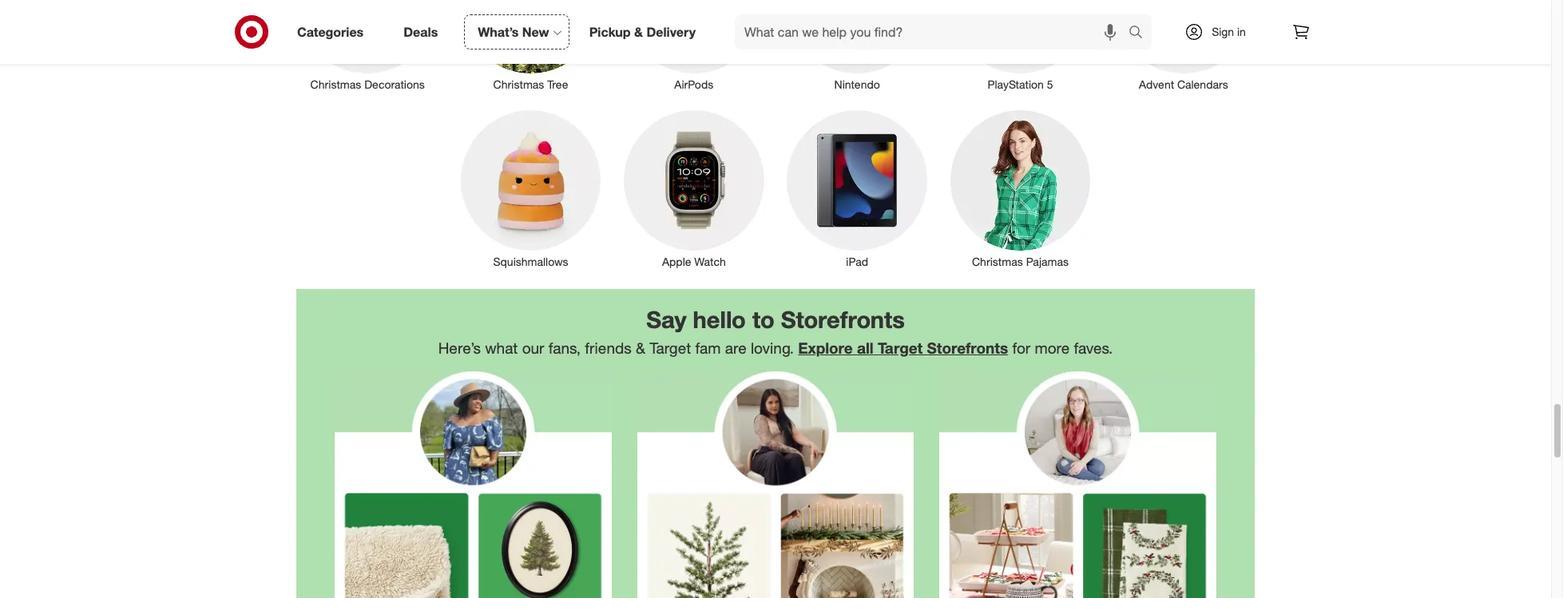 Task type: describe. For each thing, give the bounding box(es) containing it.
playstation 5
[[988, 77, 1053, 91]]

friends
[[585, 339, 632, 357]]

hello
[[693, 305, 746, 334]]

for
[[1012, 339, 1030, 357]]

our
[[522, 339, 544, 357]]

christmas for christmas tree
[[493, 77, 544, 91]]

apple watch link
[[612, 107, 776, 270]]

& inside say hello to storefronts here's what our fans, friends & target fam are loving. explore all target storefronts for more faves.
[[636, 339, 645, 357]]

are
[[725, 339, 746, 357]]

sign in
[[1212, 25, 1246, 38]]

say
[[646, 305, 687, 334]]

categories
[[297, 24, 364, 40]]

advent
[[1139, 77, 1174, 91]]

airpods link
[[612, 0, 776, 92]]

nintendo
[[834, 77, 880, 91]]

deals link
[[390, 14, 458, 50]]

watch
[[694, 255, 726, 268]]

pickup & delivery link
[[576, 14, 716, 50]]

tree
[[547, 77, 568, 91]]

advent calendars
[[1139, 77, 1228, 91]]

more
[[1035, 339, 1070, 357]]

& inside pickup & delivery link
[[634, 24, 643, 40]]

apple watch
[[662, 255, 726, 268]]

categories link
[[284, 14, 384, 50]]

what
[[485, 339, 518, 357]]

airpods
[[674, 77, 714, 91]]

new
[[522, 24, 549, 40]]

what's new
[[478, 24, 549, 40]]

playstation
[[988, 77, 1044, 91]]

squishmallows link
[[449, 107, 612, 270]]

explore
[[798, 339, 853, 357]]

search button
[[1121, 14, 1160, 53]]

christmas for christmas decorations
[[310, 77, 361, 91]]

1 vertical spatial storefronts
[[927, 339, 1008, 357]]

christmas for christmas pajamas
[[972, 255, 1023, 268]]

christmas decorations link
[[286, 0, 449, 92]]



Task type: locate. For each thing, give the bounding box(es) containing it.
pajamas
[[1026, 255, 1069, 268]]

christmas left 'tree'
[[493, 77, 544, 91]]

deals
[[404, 24, 438, 40]]

calendars
[[1177, 77, 1228, 91]]

loving.
[[751, 339, 794, 357]]

decorations
[[364, 77, 425, 91]]

target
[[650, 339, 691, 357], [878, 339, 923, 357]]

say hello to storefronts here's what our fans, friends & target fam are loving. explore all target storefronts for more faves.
[[438, 305, 1113, 357]]

christmas tree link
[[449, 0, 612, 92]]

storefronts up explore
[[781, 305, 905, 334]]

target down say
[[650, 339, 691, 357]]

advent calendars link
[[1102, 0, 1265, 92]]

ipad
[[846, 255, 868, 268]]

pickup & delivery
[[589, 24, 696, 40]]

all
[[857, 339, 874, 357]]

ipad link
[[776, 107, 939, 270]]

pickup
[[589, 24, 631, 40]]

2 target from the left
[[878, 339, 923, 357]]

in
[[1237, 25, 1246, 38]]

1 horizontal spatial target
[[878, 339, 923, 357]]

delivery
[[646, 24, 696, 40]]

fans,
[[548, 339, 581, 357]]

what's
[[478, 24, 519, 40]]

1 horizontal spatial christmas
[[493, 77, 544, 91]]

0 horizontal spatial target
[[650, 339, 691, 357]]

christmas decorations
[[310, 77, 425, 91]]

christmas
[[310, 77, 361, 91], [493, 77, 544, 91], [972, 255, 1023, 268]]

0 horizontal spatial christmas
[[310, 77, 361, 91]]

1 horizontal spatial storefronts
[[927, 339, 1008, 357]]

0 vertical spatial storefronts
[[781, 305, 905, 334]]

fam
[[695, 339, 721, 357]]

nintendo link
[[776, 0, 939, 92]]

sign
[[1212, 25, 1234, 38]]

storefronts
[[781, 305, 905, 334], [927, 339, 1008, 357]]

0 vertical spatial &
[[634, 24, 643, 40]]

0 horizontal spatial storefronts
[[781, 305, 905, 334]]

& right pickup on the top left of the page
[[634, 24, 643, 40]]

christmas tree
[[493, 77, 568, 91]]

storefronts left for
[[927, 339, 1008, 357]]

1 vertical spatial &
[[636, 339, 645, 357]]

& right friends
[[636, 339, 645, 357]]

explore all target storefronts link
[[798, 339, 1008, 357]]

christmas pajamas
[[972, 255, 1069, 268]]

5
[[1047, 77, 1053, 91]]

sign in link
[[1171, 14, 1271, 50]]

target right all
[[878, 339, 923, 357]]

christmas left pajamas
[[972, 255, 1023, 268]]

2 horizontal spatial christmas
[[972, 255, 1023, 268]]

christmas pajamas link
[[939, 107, 1102, 270]]

squishmallows
[[493, 255, 568, 268]]

What can we help you find? suggestions appear below search field
[[735, 14, 1133, 50]]

&
[[634, 24, 643, 40], [636, 339, 645, 357]]

what's new link
[[464, 14, 569, 50]]

christmas down categories link in the top left of the page
[[310, 77, 361, 91]]

playstation 5 link
[[939, 0, 1102, 92]]

to
[[752, 305, 775, 334]]

here's
[[438, 339, 481, 357]]

search
[[1121, 25, 1160, 41]]

apple
[[662, 255, 691, 268]]

faves.
[[1074, 339, 1113, 357]]

1 target from the left
[[650, 339, 691, 357]]



Task type: vqa. For each thing, say whether or not it's contained in the screenshot.
all
yes



